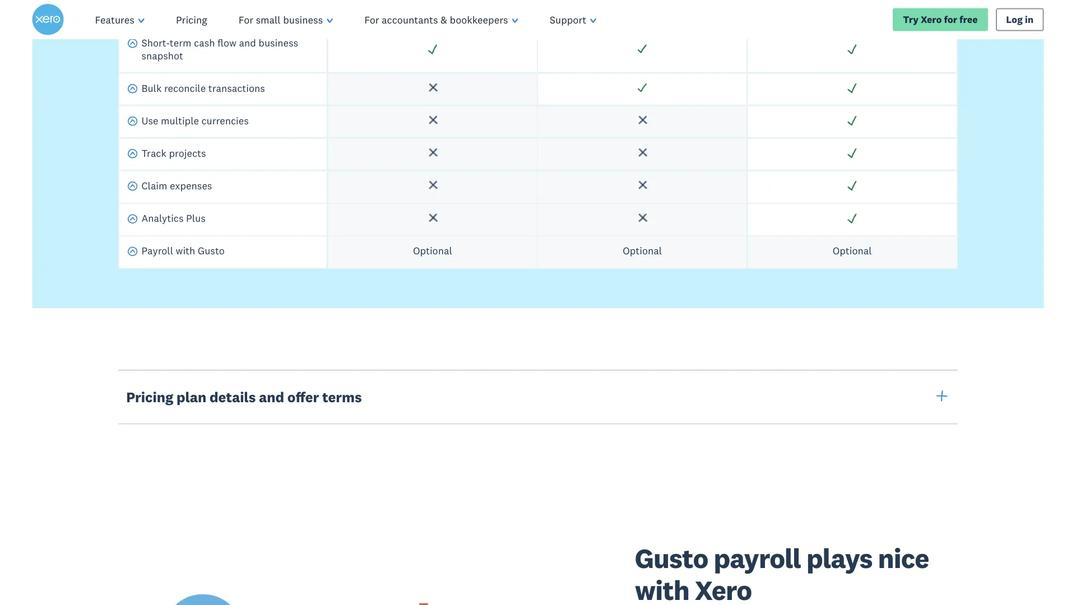Task type: vqa. For each thing, say whether or not it's contained in the screenshot.
topmost Gusto
yes



Task type: locate. For each thing, give the bounding box(es) containing it.
for for for small business
[[239, 13, 253, 26]]

payroll with gusto
[[141, 244, 225, 257]]

1 vertical spatial pricing
[[126, 388, 173, 406]]

0 horizontal spatial pricing
[[126, 388, 173, 406]]

included image for track projects
[[846, 147, 858, 159]]

pricing for pricing
[[176, 13, 207, 26]]

excluded image
[[427, 115, 438, 126], [637, 115, 648, 126], [427, 180, 438, 191], [427, 212, 438, 224]]

0 horizontal spatial optional
[[413, 244, 452, 257]]

use multiple currencies button
[[127, 114, 249, 130]]

gusto inside gusto payroll plays nice with xero
[[635, 542, 708, 576]]

2 vertical spatial with
[[635, 573, 689, 605]]

track projects button
[[127, 147, 206, 162]]

with inside gusto payroll plays nice with xero
[[635, 573, 689, 605]]

gusto
[[198, 244, 225, 257], [635, 542, 708, 576]]

log
[[1006, 13, 1023, 25]]

bulk reconcile transactions button
[[127, 81, 265, 97]]

0 horizontal spatial for
[[239, 13, 253, 26]]

1 horizontal spatial pricing
[[176, 13, 207, 26]]

xero and gusto brands image
[[118, 534, 527, 605]]

pricing left plan
[[126, 388, 173, 406]]

for left accountants
[[364, 13, 379, 26]]

included image for claim expenses
[[846, 180, 858, 191]]

use
[[141, 114, 158, 127]]

for
[[239, 13, 253, 26], [364, 13, 379, 26]]

and left "offer"
[[259, 388, 284, 406]]

nice
[[878, 542, 929, 576]]

use multiple currencies
[[141, 114, 249, 127]]

optional
[[413, 244, 452, 257], [623, 244, 662, 257], [833, 244, 872, 257]]

features
[[95, 13, 134, 26]]

receipts
[[221, 4, 258, 17]]

1 vertical spatial with
[[176, 244, 195, 257]]

pricing plan details and offer terms
[[126, 388, 362, 406]]

pricing inside pricing link
[[176, 13, 207, 26]]

2 horizontal spatial with
[[635, 573, 689, 605]]

flow
[[218, 36, 237, 49]]

details
[[210, 388, 256, 406]]

excluded image for track projects
[[637, 147, 648, 159]]

short-term cash flow and business snapshot button
[[127, 36, 319, 65]]

and inside pricing plan details and offer terms 'dropdown button'
[[259, 388, 284, 406]]

excluded image
[[427, 82, 438, 94], [427, 147, 438, 159], [637, 147, 648, 159], [637, 180, 648, 191], [637, 212, 648, 224]]

pricing for pricing plan details and offer terms
[[126, 388, 173, 406]]

short-term cash flow and business snapshot
[[141, 36, 298, 62]]

1 vertical spatial xero
[[695, 573, 752, 605]]

xero
[[921, 13, 942, 25], [695, 573, 752, 605]]

bills
[[180, 4, 199, 17]]

0 vertical spatial business
[[283, 13, 323, 26]]

0 horizontal spatial with
[[176, 244, 195, 257]]

for small business button
[[223, 0, 349, 39]]

included image
[[427, 4, 438, 16], [846, 43, 858, 55], [637, 82, 648, 94], [846, 147, 858, 159], [846, 180, 858, 191], [846, 212, 858, 224]]

pricing up term
[[176, 13, 207, 26]]

cash
[[194, 36, 215, 49]]

0 vertical spatial pricing
[[176, 13, 207, 26]]

0 vertical spatial gusto
[[198, 244, 225, 257]]

1 for from the left
[[239, 13, 253, 26]]

1 horizontal spatial and
[[239, 36, 256, 49]]

business inside short-term cash flow and business snapshot
[[259, 36, 298, 49]]

capture
[[141, 4, 178, 17]]

1 horizontal spatial for
[[364, 13, 379, 26]]

and right 'bills'
[[202, 4, 219, 17]]

business right small
[[283, 13, 323, 26]]

support button
[[534, 0, 612, 39]]

business
[[283, 13, 323, 26], [259, 36, 298, 49]]

xero inside gusto payroll plays nice with xero
[[695, 573, 752, 605]]

0 horizontal spatial xero
[[695, 573, 752, 605]]

with
[[261, 4, 280, 17], [176, 244, 195, 257], [635, 573, 689, 605]]

2 horizontal spatial and
[[259, 388, 284, 406]]

1 vertical spatial and
[[239, 36, 256, 49]]

excluded image for claim expenses
[[637, 180, 648, 191]]

1 horizontal spatial gusto
[[635, 542, 708, 576]]

excluded image for analytics plus
[[427, 212, 438, 224]]

2 for from the left
[[364, 13, 379, 26]]

included image
[[427, 43, 438, 55], [637, 43, 648, 55], [846, 82, 858, 94], [846, 115, 858, 126]]

for left small
[[239, 13, 253, 26]]

free
[[960, 13, 978, 25]]

0 vertical spatial and
[[202, 4, 219, 17]]

plan
[[177, 388, 206, 406]]

pricing
[[176, 13, 207, 26], [126, 388, 173, 406]]

for accountants & bookkeepers
[[364, 13, 508, 26]]

2 vertical spatial and
[[259, 388, 284, 406]]

0 vertical spatial with
[[261, 4, 280, 17]]

2 horizontal spatial optional
[[833, 244, 872, 257]]

and right flow
[[239, 36, 256, 49]]

1 optional from the left
[[413, 244, 452, 257]]

claim
[[141, 179, 167, 192]]

0 vertical spatial xero
[[921, 13, 942, 25]]

1 horizontal spatial with
[[261, 4, 280, 17]]

included image for short-term cash flow and business snapshot
[[846, 43, 858, 55]]

0 horizontal spatial and
[[202, 4, 219, 17]]

1 horizontal spatial optional
[[623, 244, 662, 257]]

for
[[944, 13, 957, 25]]

1 vertical spatial business
[[259, 36, 298, 49]]

business inside dropdown button
[[283, 13, 323, 26]]

business down the for small business
[[259, 36, 298, 49]]

0 horizontal spatial gusto
[[198, 244, 225, 257]]

plays
[[807, 542, 872, 576]]

1 vertical spatial gusto
[[635, 542, 708, 576]]

payroll
[[141, 244, 173, 257]]

pricing inside pricing plan details and offer terms 'dropdown button'
[[126, 388, 173, 406]]

and
[[202, 4, 219, 17], [239, 36, 256, 49], [259, 388, 284, 406]]



Task type: describe. For each thing, give the bounding box(es) containing it.
for for for accountants & bookkeepers
[[364, 13, 379, 26]]

plus
[[186, 212, 206, 225]]

included image for analytics plus
[[846, 212, 858, 224]]

projects
[[169, 147, 206, 160]]

small
[[256, 13, 281, 26]]

support
[[550, 13, 586, 26]]

transactions
[[208, 82, 265, 94]]

terms
[[322, 388, 362, 406]]

snapshot
[[141, 49, 183, 62]]

analytics
[[141, 212, 184, 225]]

capture bills and receipts with hubdoc button
[[127, 4, 318, 19]]

currencies
[[201, 114, 249, 127]]

offer
[[287, 388, 319, 406]]

excluded image for claim expenses
[[427, 180, 438, 191]]

bulk
[[141, 82, 162, 94]]

claim expenses
[[141, 179, 212, 192]]

features button
[[79, 0, 160, 39]]

excluded image for use multiple currencies
[[427, 115, 438, 126]]

reconcile
[[164, 82, 206, 94]]

pricing plan details and offer terms button
[[118, 370, 958, 425]]

capture bills and receipts with hubdoc
[[141, 4, 318, 17]]

and inside capture bills and receipts with hubdoc button
[[202, 4, 219, 17]]

track
[[141, 147, 166, 160]]

excluded image for analytics plus
[[637, 212, 648, 224]]

in
[[1025, 13, 1034, 25]]

xero homepage image
[[32, 4, 64, 35]]

analytics plus button
[[127, 212, 206, 228]]

payroll
[[714, 542, 801, 576]]

1 horizontal spatial xero
[[921, 13, 942, 25]]

payroll with gusto button
[[127, 244, 225, 260]]

pricing link
[[160, 0, 223, 39]]

expenses
[[170, 179, 212, 192]]

for accountants & bookkeepers button
[[349, 0, 534, 39]]

with for gusto payroll plays nice with xero
[[635, 573, 689, 605]]

for small business
[[239, 13, 323, 26]]

accountants
[[382, 13, 438, 26]]

2 optional from the left
[[623, 244, 662, 257]]

gusto inside button
[[198, 244, 225, 257]]

try xero for free
[[903, 13, 978, 25]]

gusto payroll plays nice with xero
[[635, 542, 929, 605]]

try
[[903, 13, 919, 25]]

&
[[441, 13, 447, 26]]

multiple
[[161, 114, 199, 127]]

claim expenses button
[[127, 179, 212, 195]]

and inside short-term cash flow and business snapshot
[[239, 36, 256, 49]]

with for capture bills and receipts with hubdoc
[[261, 4, 280, 17]]

short-
[[141, 36, 170, 49]]

bulk reconcile transactions
[[141, 82, 265, 94]]

analytics plus
[[141, 212, 206, 225]]

term
[[170, 36, 191, 49]]

log in
[[1006, 13, 1034, 25]]

hubdoc
[[283, 4, 318, 17]]

bookkeepers
[[450, 13, 508, 26]]

try xero for free link
[[893, 8, 988, 31]]

track projects
[[141, 147, 206, 160]]

log in link
[[996, 8, 1044, 31]]

3 optional from the left
[[833, 244, 872, 257]]



